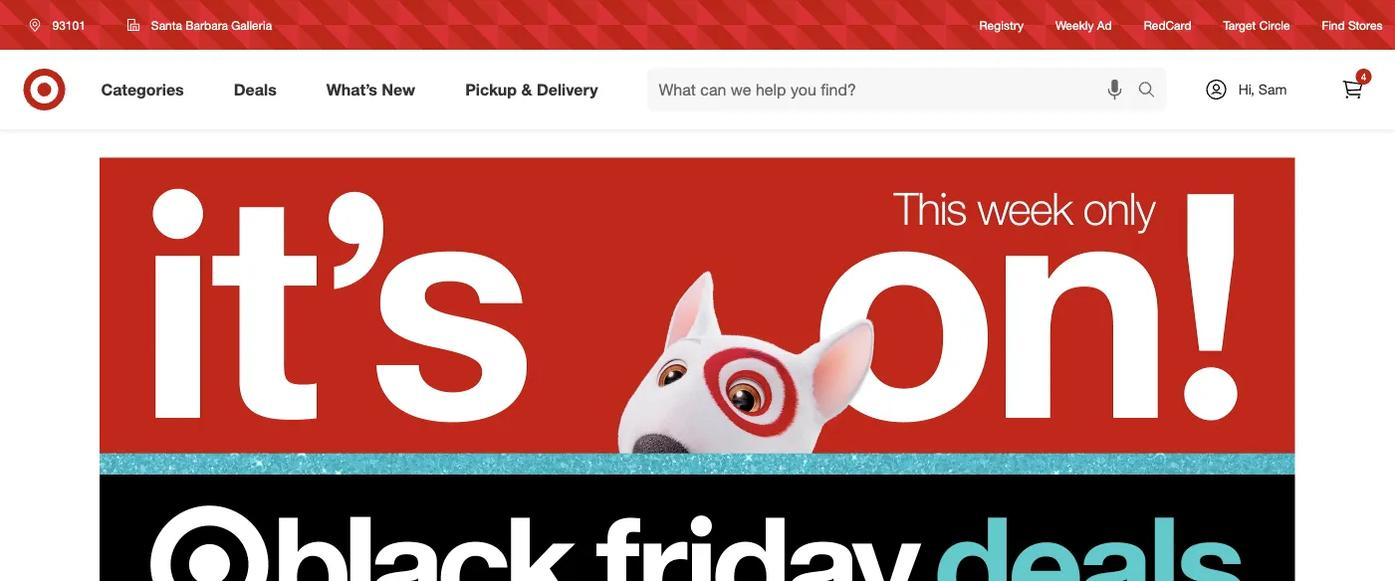 Task type: vqa. For each thing, say whether or not it's contained in the screenshot.
displayed
no



Task type: describe. For each thing, give the bounding box(es) containing it.
weekly ad link
[[1056, 16, 1112, 33]]

what's new
[[326, 80, 415, 99]]

weekly ad
[[1056, 17, 1112, 32]]

registry link
[[980, 16, 1024, 33]]

what's new link
[[310, 68, 440, 112]]

pickup & delivery
[[465, 80, 598, 99]]

galleria
[[231, 17, 272, 32]]

barbara
[[186, 17, 228, 32]]

stores
[[1349, 17, 1383, 32]]

target circle link
[[1224, 16, 1290, 33]]

deals link
[[217, 68, 302, 112]]

hi,
[[1239, 81, 1255, 98]]

hi, sam
[[1239, 81, 1287, 98]]

santa
[[151, 17, 182, 32]]

4
[[1361, 70, 1367, 83]]

what's
[[326, 80, 377, 99]]

find
[[1322, 17, 1345, 32]]

this week only it's on! target black friday deals image
[[100, 129, 1295, 582]]

delivery
[[537, 80, 598, 99]]

ad
[[1097, 17, 1112, 32]]

93101
[[52, 17, 86, 32]]

&
[[521, 80, 532, 99]]

sam
[[1259, 81, 1287, 98]]

santa barbara galleria
[[151, 17, 272, 32]]



Task type: locate. For each thing, give the bounding box(es) containing it.
deals
[[234, 80, 277, 99]]

santa barbara galleria button
[[114, 7, 285, 43]]

redcard
[[1144, 17, 1192, 32]]

categories link
[[84, 68, 209, 112]]

What can we help you find? suggestions appear below search field
[[647, 68, 1143, 112]]

find stores
[[1322, 17, 1383, 32]]

weekly
[[1056, 17, 1094, 32]]

search
[[1129, 82, 1177, 101]]

find stores link
[[1322, 16, 1383, 33]]

4 link
[[1331, 68, 1375, 112]]

93101 button
[[16, 7, 106, 43]]

search button
[[1129, 68, 1177, 116]]

categories
[[101, 80, 184, 99]]

target
[[1224, 17, 1256, 32]]

registry
[[980, 17, 1024, 32]]

target circle
[[1224, 17, 1290, 32]]

pickup
[[465, 80, 517, 99]]

pickup & delivery link
[[448, 68, 623, 112]]

redcard link
[[1144, 16, 1192, 33]]

circle
[[1260, 17, 1290, 32]]

new
[[382, 80, 415, 99]]



